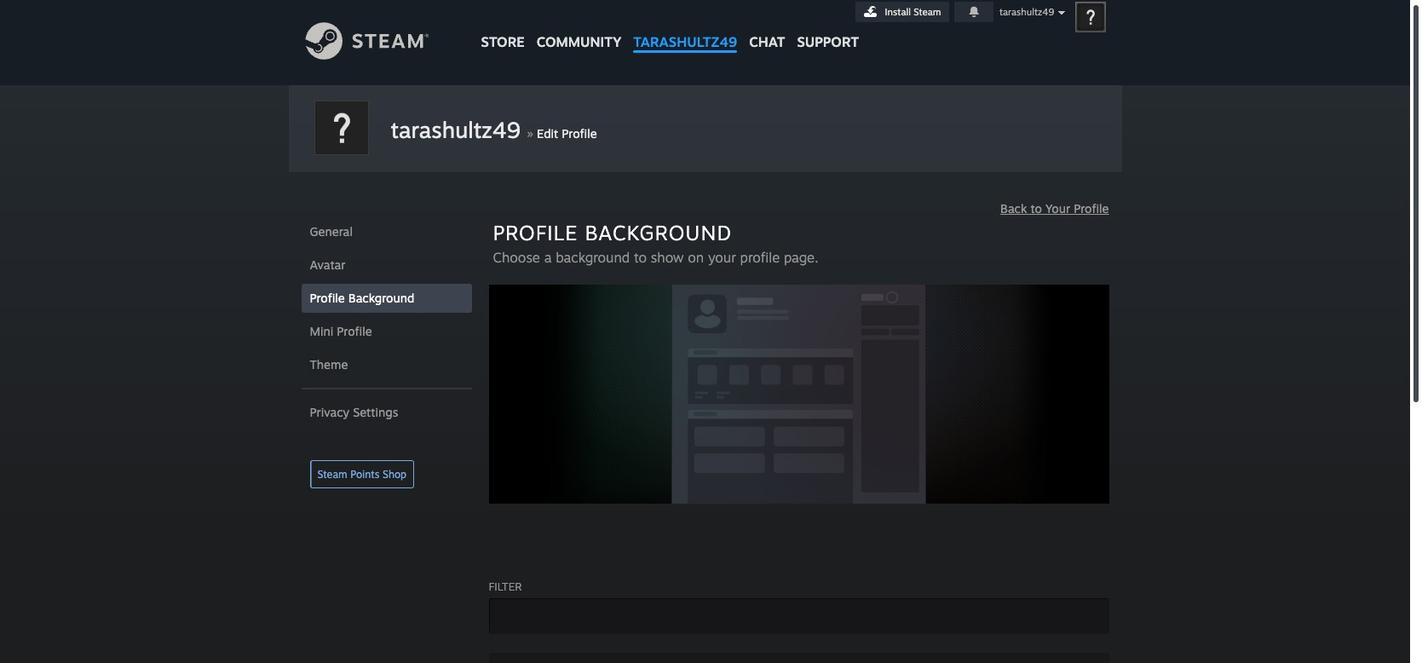 Task type: describe. For each thing, give the bounding box(es) containing it.
background
[[556, 249, 630, 266]]

points
[[351, 468, 380, 481]]

profile background choose a background to show on your profile page.
[[493, 220, 819, 266]]

privacy
[[310, 405, 350, 419]]

0 horizontal spatial tarashultz49
[[391, 116, 521, 143]]

settings
[[353, 405, 398, 419]]

shop
[[383, 468, 407, 481]]

background for profile background
[[348, 291, 415, 305]]

steam points shop link
[[310, 460, 414, 488]]

edit
[[537, 126, 559, 141]]

0 horizontal spatial tarashultz49 link
[[391, 116, 521, 143]]

general
[[310, 224, 353, 239]]

0 vertical spatial tarashultz49
[[1000, 6, 1055, 18]]

profile right your
[[1074, 201, 1110, 216]]

1 vertical spatial steam
[[318, 468, 348, 481]]

community
[[537, 33, 622, 50]]

profile inside profile background "link"
[[310, 291, 345, 305]]

your
[[708, 249, 736, 266]]

community link
[[531, 0, 628, 58]]

»
[[527, 124, 534, 142]]

store link
[[475, 0, 531, 58]]

profile inside 'tarashultz49 » edit profile'
[[562, 126, 597, 141]]

a
[[544, 249, 552, 266]]

general link
[[301, 217, 472, 246]]

avatar link
[[301, 251, 472, 280]]

1 horizontal spatial to
[[1031, 201, 1043, 216]]

background for profile background choose a background to show on your profile page.
[[585, 220, 732, 246]]

profile background
[[310, 291, 415, 305]]

1 horizontal spatial tarashultz49
[[634, 33, 738, 50]]

tarashultz49 » edit profile
[[391, 116, 597, 143]]

install steam link
[[856, 2, 949, 22]]

install
[[885, 6, 911, 18]]

profile background link
[[301, 284, 472, 313]]

privacy settings link
[[301, 398, 472, 427]]



Task type: vqa. For each thing, say whether or not it's contained in the screenshot.
first INVITES from the top
no



Task type: locate. For each thing, give the bounding box(es) containing it.
background inside profile background "link"
[[348, 291, 415, 305]]

show
[[651, 249, 684, 266]]

back
[[1001, 201, 1028, 216]]

0 vertical spatial background
[[585, 220, 732, 246]]

profile right edit
[[562, 126, 597, 141]]

steam left points at the left
[[318, 468, 348, 481]]

profile up a at the left top of page
[[493, 220, 578, 246]]

avatar
[[310, 257, 346, 272]]

tarashultz49
[[1000, 6, 1055, 18], [634, 33, 738, 50], [391, 116, 521, 143]]

chat link
[[744, 0, 792, 55]]

profile down 'avatar'
[[310, 291, 345, 305]]

background
[[585, 220, 732, 246], [348, 291, 415, 305]]

1 horizontal spatial tarashultz49 link
[[628, 0, 744, 58]]

to inside profile background choose a background to show on your profile page.
[[634, 249, 647, 266]]

theme link
[[301, 350, 472, 379]]

privacy settings
[[310, 405, 398, 419]]

to left "show"
[[634, 249, 647, 266]]

0 horizontal spatial background
[[348, 291, 415, 305]]

profile inside profile background choose a background to show on your profile page.
[[493, 220, 578, 246]]

store
[[481, 33, 525, 50]]

background up "show"
[[585, 220, 732, 246]]

mini profile
[[310, 324, 372, 338]]

page.
[[784, 249, 819, 266]]

1 vertical spatial to
[[634, 249, 647, 266]]

1 vertical spatial tarashultz49
[[634, 33, 738, 50]]

tarashultz49 link left »
[[391, 116, 521, 143]]

mini
[[310, 324, 334, 338]]

0 horizontal spatial to
[[634, 249, 647, 266]]

edit profile link
[[537, 126, 597, 141]]

profile right mini
[[337, 324, 372, 338]]

background down avatar link
[[348, 291, 415, 305]]

steam right install
[[914, 6, 942, 18]]

0 vertical spatial tarashultz49 link
[[628, 0, 744, 58]]

theme
[[310, 357, 348, 372]]

back to your profile
[[1001, 201, 1110, 216]]

1 horizontal spatial background
[[585, 220, 732, 246]]

profile
[[740, 249, 780, 266]]

1 vertical spatial tarashultz49 link
[[391, 116, 521, 143]]

None text field
[[489, 598, 1110, 634]]

to left your
[[1031, 201, 1043, 216]]

on
[[688, 249, 704, 266]]

filter
[[489, 579, 522, 593]]

2 vertical spatial tarashultz49
[[391, 116, 521, 143]]

chat
[[750, 33, 786, 50]]

steam points shop
[[318, 468, 407, 481]]

choose
[[493, 249, 540, 266]]

mini profile link
[[301, 317, 472, 346]]

tarashultz49 link
[[628, 0, 744, 58], [391, 116, 521, 143]]

your
[[1046, 201, 1071, 216]]

0 horizontal spatial steam
[[318, 468, 348, 481]]

install steam
[[885, 6, 942, 18]]

background inside profile background choose a background to show on your profile page.
[[585, 220, 732, 246]]

0 vertical spatial steam
[[914, 6, 942, 18]]

support link
[[792, 0, 865, 55]]

0 vertical spatial to
[[1031, 201, 1043, 216]]

tarashultz49 link left the chat
[[628, 0, 744, 58]]

steam
[[914, 6, 942, 18], [318, 468, 348, 481]]

1 vertical spatial background
[[348, 291, 415, 305]]

1 horizontal spatial steam
[[914, 6, 942, 18]]

support
[[797, 33, 859, 50]]

profile
[[562, 126, 597, 141], [1074, 201, 1110, 216], [493, 220, 578, 246], [310, 291, 345, 305], [337, 324, 372, 338]]

back to your profile link
[[1001, 201, 1110, 216]]

profile inside mini profile link
[[337, 324, 372, 338]]

to
[[1031, 201, 1043, 216], [634, 249, 647, 266]]

2 horizontal spatial tarashultz49
[[1000, 6, 1055, 18]]



